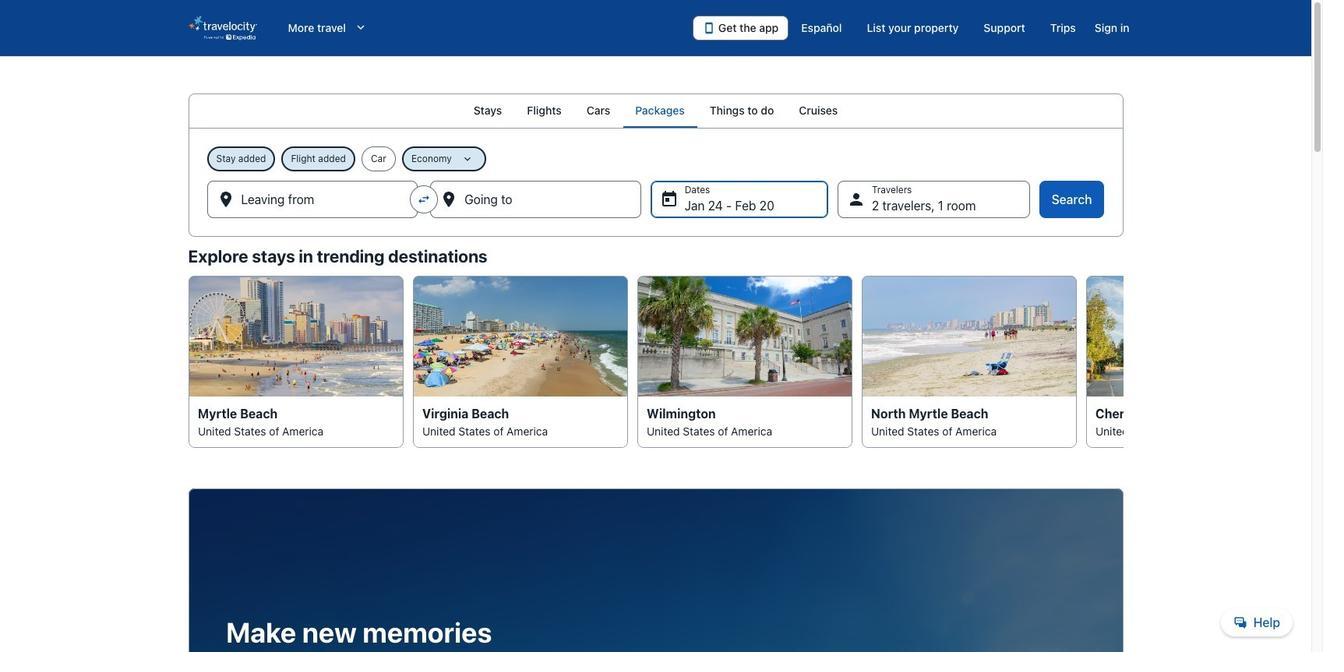 Task type: vqa. For each thing, say whether or not it's contained in the screenshot.
Travel advice and inspiration from the experts "REGION"
no



Task type: describe. For each thing, give the bounding box(es) containing it.
north myrtle beach showing a beach, a coastal town and general coastal views image
[[862, 276, 1077, 397]]

show next card image
[[1114, 353, 1133, 372]]

virginia beach showing a beach, general coastal views and a coastal town image
[[413, 276, 628, 397]]



Task type: locate. For each thing, give the bounding box(es) containing it.
download the app button image
[[703, 22, 715, 34]]

dillsboro image
[[1086, 276, 1301, 397]]

myrtle beach showing general coastal views, swimming and a city image
[[188, 276, 403, 397]]

swap origin and destination values image
[[417, 193, 431, 207]]

show previous card image
[[179, 353, 198, 372]]

travelocity logo image
[[188, 16, 257, 41]]

main content
[[0, 94, 1312, 652]]

tab list
[[188, 94, 1124, 128]]

wilmington showing an administrative buidling image
[[637, 276, 852, 397]]



